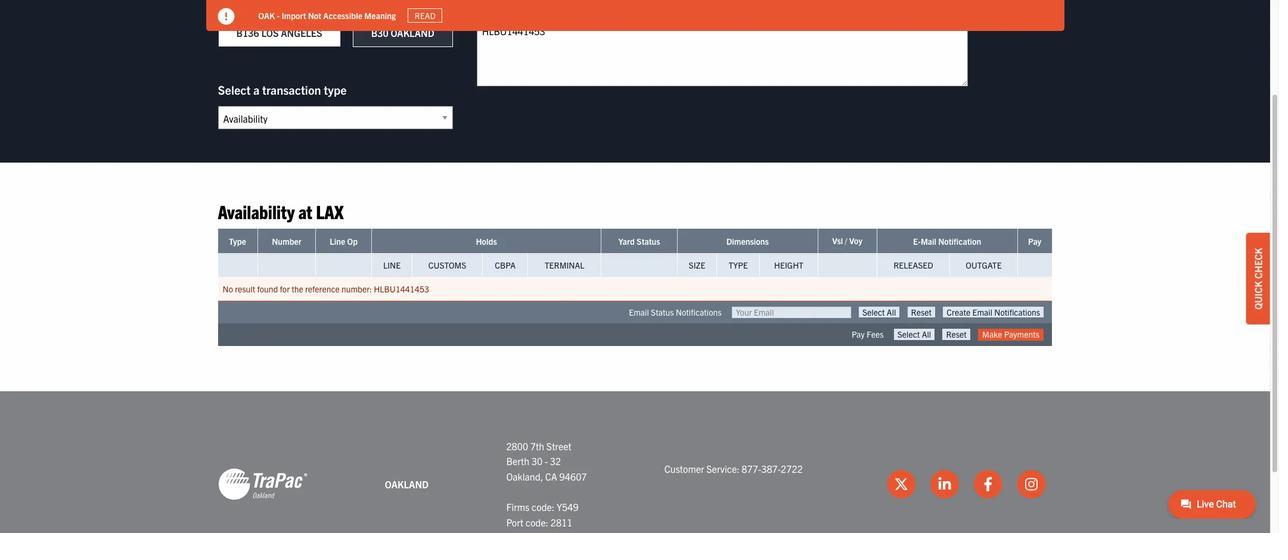 Task type: locate. For each thing, give the bounding box(es) containing it.
at
[[299, 200, 312, 223]]

oakland
[[391, 27, 435, 39], [385, 479, 429, 491]]

cbpa
[[495, 260, 516, 271]]

- inside 2800 7th street berth 30 - 32 oakland, ca 94607
[[545, 456, 548, 468]]

0 horizontal spatial type
[[229, 236, 246, 247]]

- right "oak" on the top left of page
[[277, 10, 280, 21]]

a
[[253, 82, 260, 97]]

type down dimensions
[[729, 260, 748, 271]]

type
[[229, 236, 246, 247], [729, 260, 748, 271]]

1 horizontal spatial line
[[383, 260, 401, 271]]

status right yard
[[637, 236, 661, 247]]

1 horizontal spatial type
[[729, 260, 748, 271]]

/
[[845, 236, 848, 247]]

2800 7th street berth 30 - 32 oakland, ca 94607
[[507, 440, 587, 483]]

1 vertical spatial code:
[[526, 517, 549, 529]]

dimensions
[[727, 236, 769, 247]]

berth
[[507, 456, 530, 468]]

status right email
[[651, 307, 674, 318]]

type down 'availability'
[[229, 236, 246, 247]]

line for line op
[[330, 236, 345, 247]]

Enter reference number(s) text field
[[477, 18, 968, 86]]

footer
[[0, 392, 1271, 534]]

line
[[330, 236, 345, 247], [383, 260, 401, 271]]

b30
[[371, 27, 389, 39]]

make payments
[[983, 329, 1040, 340]]

0 horizontal spatial pay
[[852, 329, 865, 340]]

firms
[[507, 502, 530, 513]]

2811
[[551, 517, 573, 529]]

number
[[272, 236, 302, 247]]

877-
[[742, 463, 762, 475]]

make
[[983, 329, 1003, 340]]

Your Email email field
[[732, 307, 852, 319]]

found
[[257, 284, 278, 295]]

e-
[[914, 236, 921, 247]]

footer containing 2800 7th street
[[0, 392, 1271, 534]]

pay
[[1029, 236, 1042, 247], [852, 329, 865, 340]]

0 vertical spatial oakland
[[391, 27, 435, 39]]

0 vertical spatial line
[[330, 236, 345, 247]]

holds
[[476, 236, 497, 247]]

0 vertical spatial pay
[[1029, 236, 1042, 247]]

notifications
[[676, 307, 722, 318]]

vsl / voy
[[833, 236, 863, 247]]

None button
[[859, 307, 900, 318], [908, 307, 936, 318], [944, 307, 1044, 318], [894, 329, 935, 340], [943, 329, 971, 340], [859, 307, 900, 318], [908, 307, 936, 318], [944, 307, 1044, 318], [894, 329, 935, 340], [943, 329, 971, 340]]

street
[[547, 440, 572, 452]]

1 horizontal spatial pay
[[1029, 236, 1042, 247]]

transaction
[[262, 82, 321, 97]]

2722
[[781, 463, 803, 475]]

30
[[532, 456, 543, 468]]

0 vertical spatial type
[[229, 236, 246, 247]]

b136 los angeles
[[236, 27, 322, 39]]

for
[[280, 284, 290, 295]]

code: right port
[[526, 517, 549, 529]]

firms code:  y549 port code:  2811
[[507, 502, 579, 529]]

meaning
[[365, 10, 396, 21]]

no
[[223, 284, 233, 295]]

yard status
[[619, 236, 661, 247]]

type
[[324, 82, 347, 97]]

line op
[[330, 236, 358, 247]]

mail
[[921, 236, 937, 247]]

pay for pay
[[1029, 236, 1042, 247]]

size
[[689, 260, 706, 271]]

1 vertical spatial -
[[545, 456, 548, 468]]

0 horizontal spatial line
[[330, 236, 345, 247]]

status
[[637, 236, 661, 247], [651, 307, 674, 318]]

1 vertical spatial line
[[383, 260, 401, 271]]

e-mail notification
[[914, 236, 982, 247]]

code: up 2811
[[532, 502, 555, 513]]

yard
[[619, 236, 635, 247]]

op
[[347, 236, 358, 247]]

oakland image
[[218, 468, 307, 502]]

0 vertical spatial -
[[277, 10, 280, 21]]

0 horizontal spatial -
[[277, 10, 280, 21]]

1 vertical spatial status
[[651, 307, 674, 318]]

terminal
[[545, 260, 585, 271]]

line up the hlbu1441453
[[383, 260, 401, 271]]

1 vertical spatial pay
[[852, 329, 865, 340]]

service:
[[707, 463, 740, 475]]

line left op
[[330, 236, 345, 247]]

1 horizontal spatial -
[[545, 456, 548, 468]]

quick check
[[1253, 248, 1265, 310]]

code:
[[532, 502, 555, 513], [526, 517, 549, 529]]

make payments link
[[979, 329, 1044, 341]]

-
[[277, 10, 280, 21], [545, 456, 548, 468]]

- right the 30
[[545, 456, 548, 468]]

quick check link
[[1247, 233, 1271, 325]]

y549
[[557, 502, 579, 513]]

7th
[[531, 440, 545, 452]]

solid image
[[218, 8, 235, 25]]

0 vertical spatial status
[[637, 236, 661, 247]]

2800
[[507, 440, 528, 452]]



Task type: vqa. For each thing, say whether or not it's contained in the screenshot.
The Trapac
no



Task type: describe. For each thing, give the bounding box(es) containing it.
pay fees
[[852, 329, 884, 340]]

hlbu1441453
[[374, 284, 429, 295]]

line for line
[[383, 260, 401, 271]]

los
[[261, 27, 279, 39]]

read link
[[408, 8, 443, 23]]

height
[[775, 260, 804, 271]]

result
[[235, 284, 255, 295]]

customs
[[429, 260, 467, 271]]

387-
[[762, 463, 781, 475]]

status for email
[[651, 307, 674, 318]]

select a transaction type
[[218, 82, 347, 97]]

32
[[550, 456, 561, 468]]

availability
[[218, 200, 295, 223]]

94607
[[560, 471, 587, 483]]

not
[[308, 10, 322, 21]]

outgate
[[966, 260, 1002, 271]]

notification
[[939, 236, 982, 247]]

customer
[[665, 463, 705, 475]]

accessible
[[323, 10, 363, 21]]

payments
[[1005, 329, 1040, 340]]

oak
[[259, 10, 275, 21]]

customer service: 877-387-2722
[[665, 463, 803, 475]]

released
[[894, 260, 934, 271]]

0 vertical spatial code:
[[532, 502, 555, 513]]

lax
[[316, 200, 344, 223]]

angeles
[[281, 27, 322, 39]]

reference
[[305, 284, 340, 295]]

import
[[282, 10, 306, 21]]

port
[[507, 517, 524, 529]]

vsl
[[833, 236, 843, 247]]

oakland,
[[507, 471, 543, 483]]

select
[[218, 82, 251, 97]]

voy
[[850, 236, 863, 247]]

b30 oakland
[[371, 27, 435, 39]]

no result found for the reference number: hlbu1441453
[[223, 284, 429, 295]]

pay for pay fees
[[852, 329, 865, 340]]

oak - import not accessible meaning
[[259, 10, 396, 21]]

number:
[[342, 284, 372, 295]]

email status notifications
[[629, 307, 722, 318]]

check
[[1253, 248, 1265, 279]]

email
[[629, 307, 649, 318]]

quick
[[1253, 281, 1265, 310]]

fees
[[867, 329, 884, 340]]

availability at lax
[[218, 200, 344, 223]]

the
[[292, 284, 303, 295]]

status for yard
[[637, 236, 661, 247]]

ca
[[546, 471, 558, 483]]

1 vertical spatial type
[[729, 260, 748, 271]]

b136
[[236, 27, 259, 39]]

1 vertical spatial oakland
[[385, 479, 429, 491]]

read
[[415, 10, 436, 21]]



